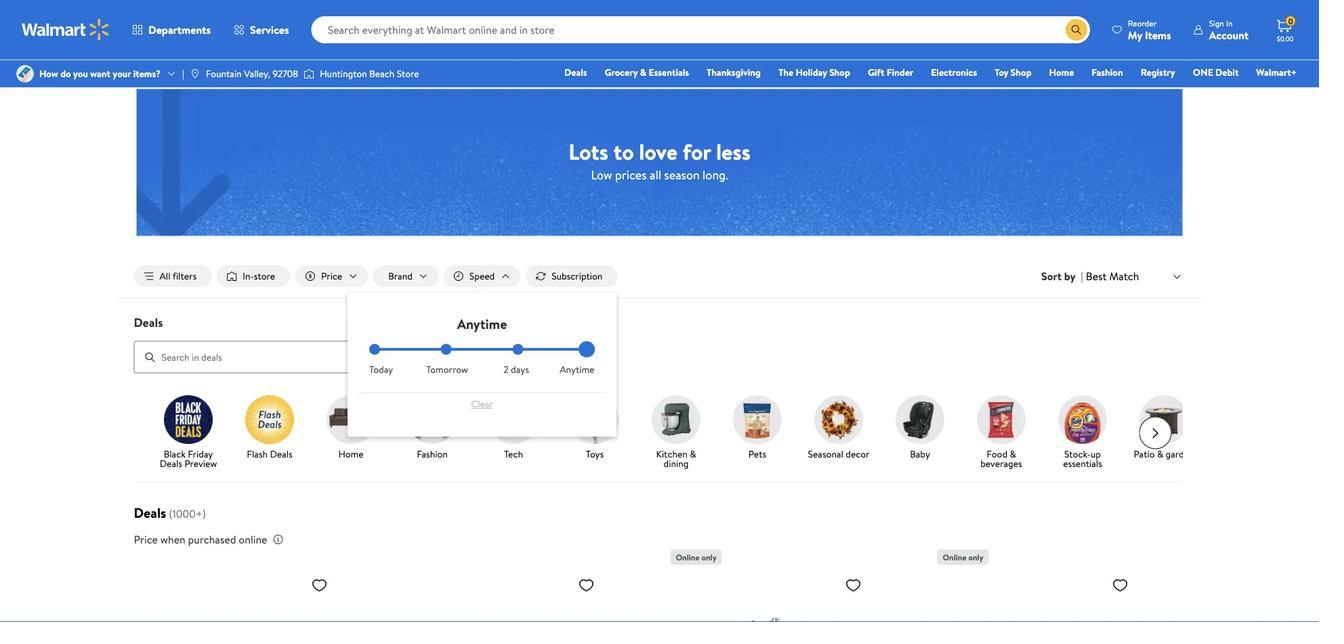 Task type: locate. For each thing, give the bounding box(es) containing it.
today
[[369, 363, 393, 376]]

finder
[[887, 66, 914, 79]]

0 horizontal spatial price
[[134, 532, 158, 547]]

toy shop
[[995, 66, 1032, 79]]

holiday
[[796, 66, 827, 79]]

toys link
[[559, 395, 630, 462]]

& right grocery
[[640, 66, 647, 79]]

for
[[683, 136, 711, 167]]

1 only from the left
[[702, 552, 717, 563]]

price left when
[[134, 532, 158, 547]]

|
[[182, 67, 184, 80], [1081, 269, 1083, 284]]

Search in deals search field
[[134, 341, 543, 374]]

how fast do you want your order? option group
[[369, 344, 595, 376]]

2 online from the left
[[943, 552, 967, 563]]

lots to love for less. low prices all season long. image
[[137, 89, 1183, 236]]

1 vertical spatial anytime
[[560, 363, 594, 376]]

online
[[676, 552, 700, 563], [943, 552, 967, 563]]

1 horizontal spatial online
[[943, 552, 967, 563]]

sign in to add to favorites list, apple watch se (1st gen) gps, 44mm space gray aluminum case with midnight sport band - regular image
[[311, 577, 328, 594]]

0 vertical spatial |
[[182, 67, 184, 80]]

the
[[779, 66, 794, 79]]

fashion image
[[408, 395, 456, 444]]

1 vertical spatial home
[[338, 448, 363, 461]]

my
[[1128, 27, 1142, 42]]

all
[[650, 167, 661, 183]]

shop right holiday
[[829, 66, 850, 79]]

the holiday shop link
[[772, 65, 856, 80]]

2 online only from the left
[[943, 552, 984, 563]]

& inside kitchen & dining
[[690, 448, 696, 461]]

shop right toy
[[1011, 66, 1032, 79]]

kitchen and dining image
[[651, 395, 700, 444]]

sort by |
[[1042, 269, 1083, 284]]

toy shop link
[[989, 65, 1038, 80]]

grocery & essentials link
[[599, 65, 695, 80]]

0
[[1288, 15, 1293, 27]]

0 horizontal spatial  image
[[16, 65, 34, 83]]

& right "dining"
[[690, 448, 696, 461]]

home down search icon
[[1049, 66, 1074, 79]]

online only for crocs men's and women's unisex baya clog sandals image
[[943, 552, 984, 563]]

only for joystar little daisy 14 inch kids bike for 3 4 5 years girls with handbrake children princess bicycle with training wheels basket streamer toddler cycle bikes blue image
[[702, 552, 717, 563]]

1 horizontal spatial home link
[[1043, 65, 1080, 80]]

filters
[[173, 270, 197, 283]]

1 horizontal spatial |
[[1081, 269, 1083, 284]]

0 vertical spatial home link
[[1043, 65, 1080, 80]]

None range field
[[369, 348, 595, 351]]

days
[[511, 363, 529, 376]]

92708
[[273, 67, 298, 80]]

0 horizontal spatial online only
[[676, 552, 717, 563]]

in-store button
[[217, 266, 290, 287]]

sort and filter section element
[[118, 255, 1202, 298]]

1 vertical spatial fashion link
[[397, 395, 467, 462]]

1 horizontal spatial online only
[[943, 552, 984, 563]]

0 horizontal spatial only
[[702, 552, 717, 563]]

0 horizontal spatial fashion link
[[397, 395, 467, 462]]

black friday deals preview link
[[153, 395, 223, 471]]

1 horizontal spatial home
[[1049, 66, 1074, 79]]

stock-up essentials link
[[1047, 395, 1118, 471]]

home link down search icon
[[1043, 65, 1080, 80]]

decor
[[845, 448, 869, 461]]

0 horizontal spatial home
[[338, 448, 363, 461]]

0 horizontal spatial online
[[676, 552, 700, 563]]

shop
[[829, 66, 850, 79], [1011, 66, 1032, 79]]

essentials
[[1063, 457, 1102, 470]]

black
[[163, 448, 185, 461]]

in-
[[243, 270, 254, 283]]

home image
[[326, 395, 375, 444]]

electronics link
[[925, 65, 983, 80]]

tech
[[504, 448, 523, 461]]

online for crocs men's and women's unisex baya clog sandals image
[[943, 552, 967, 563]]

0 horizontal spatial |
[[182, 67, 184, 80]]

 image
[[16, 65, 34, 83], [304, 67, 315, 81]]

deals
[[565, 66, 587, 79], [134, 314, 163, 331], [270, 448, 292, 461], [159, 457, 182, 470], [134, 504, 166, 522]]

seasonal decor link
[[803, 395, 874, 462]]

price right store
[[321, 270, 342, 283]]

all
[[160, 270, 170, 283]]

 image left how
[[16, 65, 34, 83]]

brand button
[[373, 266, 438, 287]]

beverages
[[980, 457, 1022, 470]]

& inside the food & beverages
[[1010, 448, 1016, 461]]

one
[[1193, 66, 1213, 79]]

one debit link
[[1187, 65, 1245, 80]]

fashion link left clear
[[397, 395, 467, 462]]

next slide for chipmodulewithimages list image
[[1139, 417, 1172, 450]]

1 online from the left
[[676, 552, 700, 563]]

grocery & essentials
[[605, 66, 689, 79]]

deals right flash
[[270, 448, 292, 461]]

deals left preview on the bottom
[[159, 457, 182, 470]]

Anytime radio
[[584, 344, 595, 355]]

kitchen
[[656, 448, 687, 461]]

 image
[[190, 68, 200, 79]]

0 horizontal spatial anytime
[[457, 314, 507, 333]]

gift finder link
[[862, 65, 920, 80]]

home link
[[1043, 65, 1080, 80], [315, 395, 386, 462]]

1 horizontal spatial only
[[969, 552, 984, 563]]

1 horizontal spatial price
[[321, 270, 342, 283]]

baby link
[[885, 395, 955, 462]]

1 horizontal spatial  image
[[304, 67, 315, 81]]

fashion down fashion image
[[416, 448, 447, 461]]

flash deals link
[[234, 395, 305, 462]]

2 only from the left
[[969, 552, 984, 563]]

debit
[[1216, 66, 1239, 79]]

0 horizontal spatial shop
[[829, 66, 850, 79]]

 image for huntington
[[304, 67, 315, 81]]

1 horizontal spatial shop
[[1011, 66, 1032, 79]]

food & beverages image
[[977, 395, 1026, 444]]

Walmart Site-Wide search field
[[311, 16, 1090, 43]]

& for essentials
[[640, 66, 647, 79]]

services button
[[222, 14, 301, 46]]

best
[[1086, 269, 1107, 284]]

sign in to add to favorites list, ninja creami, ice cream maker, 5 one-touch programs image
[[578, 577, 595, 594]]

online for joystar little daisy 14 inch kids bike for 3 4 5 years girls with handbrake children princess bicycle with training wheels basket streamer toddler cycle bikes blue image
[[676, 552, 700, 563]]

2
[[504, 363, 509, 376]]

home down home image
[[338, 448, 363, 461]]

 image right 92708
[[304, 67, 315, 81]]

0 vertical spatial home
[[1049, 66, 1074, 79]]

1 vertical spatial price
[[134, 532, 158, 547]]

Search search field
[[311, 16, 1090, 43]]

price inside dropdown button
[[321, 270, 342, 283]]

| right by
[[1081, 269, 1083, 284]]

0 horizontal spatial home link
[[315, 395, 386, 462]]

subscription button
[[526, 266, 618, 287]]

kitchen & dining
[[656, 448, 696, 470]]

how do you want your items?
[[39, 67, 161, 80]]

fashion left registry link on the top
[[1092, 66, 1123, 79]]

low
[[591, 167, 612, 183]]

none radio inside the how fast do you want your order? option group
[[513, 344, 523, 355]]

to
[[614, 136, 634, 167]]

& right patio
[[1157, 448, 1163, 461]]

online
[[239, 532, 267, 547]]

1 vertical spatial |
[[1081, 269, 1083, 284]]

toy
[[995, 66, 1009, 79]]

1 online only from the left
[[676, 552, 717, 563]]

only
[[702, 552, 717, 563], [969, 552, 984, 563]]

home link down today
[[315, 395, 386, 462]]

0 vertical spatial price
[[321, 270, 342, 283]]

seasonal
[[808, 448, 843, 461]]

1 horizontal spatial anytime
[[560, 363, 594, 376]]

anytime
[[457, 314, 507, 333], [560, 363, 594, 376]]

1 horizontal spatial fashion link
[[1086, 65, 1129, 80]]

None radio
[[513, 344, 523, 355]]

online only for joystar little daisy 14 inch kids bike for 3 4 5 years girls with handbrake children princess bicycle with training wheels basket streamer toddler cycle bikes blue image
[[676, 552, 717, 563]]

apple watch se (1st gen) gps, 44mm space gray aluminum case with midnight sport band - regular image
[[137, 572, 333, 623]]

& right "food"
[[1010, 448, 1016, 461]]

patio & garden image
[[1139, 395, 1188, 444]]

joystar little daisy 14 inch kids bike for 3 4 5 years girls with handbrake children princess bicycle with training wheels basket streamer toddler cycle bikes blue image
[[670, 572, 867, 623]]

& for beverages
[[1010, 448, 1016, 461]]

best match
[[1086, 269, 1139, 284]]

the holiday shop
[[779, 66, 850, 79]]

lots
[[569, 136, 609, 167]]

beach
[[369, 67, 395, 80]]

sort
[[1042, 269, 1062, 284]]

up
[[1091, 448, 1101, 461]]

sign
[[1209, 17, 1224, 29]]

crocs men's and women's unisex baya clog sandals image
[[937, 572, 1134, 623]]

fashion link down my
[[1086, 65, 1129, 80]]

1 vertical spatial fashion
[[416, 448, 447, 461]]

toys image
[[570, 395, 619, 444]]

long.
[[703, 167, 728, 183]]

anytime up the how fast do you want your order? option group
[[457, 314, 507, 333]]

anytime down anytime option
[[560, 363, 594, 376]]

| right items?
[[182, 67, 184, 80]]

in-store
[[243, 270, 275, 283]]

best match button
[[1083, 268, 1185, 285]]

& for dining
[[690, 448, 696, 461]]

your
[[113, 67, 131, 80]]

items?
[[133, 67, 161, 80]]

food
[[986, 448, 1007, 461]]

deals inside search box
[[134, 314, 163, 331]]

deals up search icon
[[134, 314, 163, 331]]

0 vertical spatial fashion
[[1092, 66, 1123, 79]]



Task type: describe. For each thing, give the bounding box(es) containing it.
registry
[[1141, 66, 1175, 79]]

sign in account
[[1209, 17, 1249, 42]]

sign in to add to favorites list, crocs men's and women's unisex baya clog sandals image
[[1112, 577, 1129, 594]]

(1000+)
[[169, 507, 206, 521]]

only for crocs men's and women's unisex baya clog sandals image
[[969, 552, 984, 563]]

fountain valley, 92708
[[206, 67, 298, 80]]

price button
[[295, 266, 368, 287]]

walmart+ link
[[1250, 65, 1303, 80]]

clear
[[471, 398, 493, 411]]

Tomorrow radio
[[441, 344, 452, 355]]

price for price
[[321, 270, 342, 283]]

seasonal decor image
[[814, 395, 863, 444]]

reorder
[[1128, 17, 1157, 29]]

food & beverages
[[980, 448, 1022, 470]]

flash
[[246, 448, 267, 461]]

walmart+
[[1256, 66, 1297, 79]]

do
[[60, 67, 71, 80]]

& for garden
[[1157, 448, 1163, 461]]

seasonal decor
[[808, 448, 869, 461]]

2 days
[[504, 363, 529, 376]]

| inside sort and filter section element
[[1081, 269, 1083, 284]]

ninja creami, ice cream maker, 5 one-touch programs image
[[403, 572, 600, 623]]

in
[[1226, 17, 1233, 29]]

less
[[716, 136, 751, 167]]

items
[[1145, 27, 1171, 42]]

patio
[[1134, 448, 1155, 461]]

electronics
[[931, 66, 977, 79]]

clear button
[[369, 394, 595, 415]]

reorder my items
[[1128, 17, 1171, 42]]

toys
[[586, 448, 604, 461]]

when
[[160, 532, 185, 547]]

speed button
[[444, 266, 521, 287]]

anytime inside the how fast do you want your order? option group
[[560, 363, 594, 376]]

season
[[664, 167, 700, 183]]

tech image
[[489, 395, 538, 444]]

walmart image
[[22, 19, 110, 41]]

deals left grocery
[[565, 66, 587, 79]]

grocery
[[605, 66, 638, 79]]

search icon image
[[1071, 24, 1082, 35]]

sign in to add to favorites list, joystar little daisy 14 inch kids bike for 3 4 5 years girls with handbrake children princess bicycle with training wheels basket streamer toddler cycle bikes blue image
[[845, 577, 862, 594]]

Today radio
[[369, 344, 380, 355]]

Deals search field
[[118, 314, 1202, 374]]

garden
[[1165, 448, 1194, 461]]

services
[[250, 22, 289, 37]]

deals link
[[558, 65, 593, 80]]

price for price when purchased online
[[134, 532, 158, 547]]

1 vertical spatial home link
[[315, 395, 386, 462]]

speed
[[469, 270, 495, 283]]

huntington
[[320, 67, 367, 80]]

0 horizontal spatial fashion
[[416, 448, 447, 461]]

huntington beach store
[[320, 67, 419, 80]]

one debit
[[1193, 66, 1239, 79]]

lots to love for less low prices all season long.
[[569, 136, 751, 183]]

gift
[[868, 66, 884, 79]]

stock-up essentials
[[1063, 448, 1102, 470]]

match
[[1110, 269, 1139, 284]]

gift finder
[[868, 66, 914, 79]]

0 vertical spatial fashion link
[[1086, 65, 1129, 80]]

subscription
[[552, 270, 603, 283]]

all filters button
[[134, 266, 212, 287]]

search image
[[145, 352, 156, 363]]

tomorrow
[[426, 363, 468, 376]]

friday
[[188, 448, 213, 461]]

tech link
[[478, 395, 548, 462]]

stock-up essentials image
[[1058, 395, 1107, 444]]

deals (1000+)
[[134, 504, 206, 522]]

brand
[[388, 270, 413, 283]]

kitchen & dining link
[[641, 395, 711, 471]]

black friday deals image
[[164, 395, 212, 444]]

valley,
[[244, 67, 270, 80]]

love
[[639, 136, 678, 167]]

thanksgiving
[[707, 66, 761, 79]]

fountain
[[206, 67, 242, 80]]

baby image
[[895, 395, 944, 444]]

by
[[1064, 269, 1076, 284]]

flash deals
[[246, 448, 292, 461]]

2 shop from the left
[[1011, 66, 1032, 79]]

price when purchased online
[[134, 532, 267, 547]]

you
[[73, 67, 88, 80]]

0 vertical spatial anytime
[[457, 314, 507, 333]]

store
[[254, 270, 275, 283]]

black friday deals preview
[[159, 448, 217, 470]]

how
[[39, 67, 58, 80]]

essentials
[[649, 66, 689, 79]]

departments
[[148, 22, 211, 37]]

legal information image
[[273, 534, 284, 545]]

1 shop from the left
[[829, 66, 850, 79]]

registry link
[[1135, 65, 1182, 80]]

 image for how
[[16, 65, 34, 83]]

preview
[[184, 457, 217, 470]]

flash deals image
[[245, 395, 294, 444]]

deals inside black friday deals preview
[[159, 457, 182, 470]]

store
[[397, 67, 419, 80]]

pets
[[748, 448, 766, 461]]

patio & garden link
[[1129, 395, 1199, 462]]

prices
[[615, 167, 647, 183]]

deals up when
[[134, 504, 166, 522]]

all filters
[[160, 270, 197, 283]]

1 horizontal spatial fashion
[[1092, 66, 1123, 79]]

pets link
[[722, 395, 792, 462]]

stock-
[[1064, 448, 1091, 461]]

pets image
[[733, 395, 782, 444]]



Task type: vqa. For each thing, say whether or not it's contained in the screenshot.
"available" corresponding to Delivery
no



